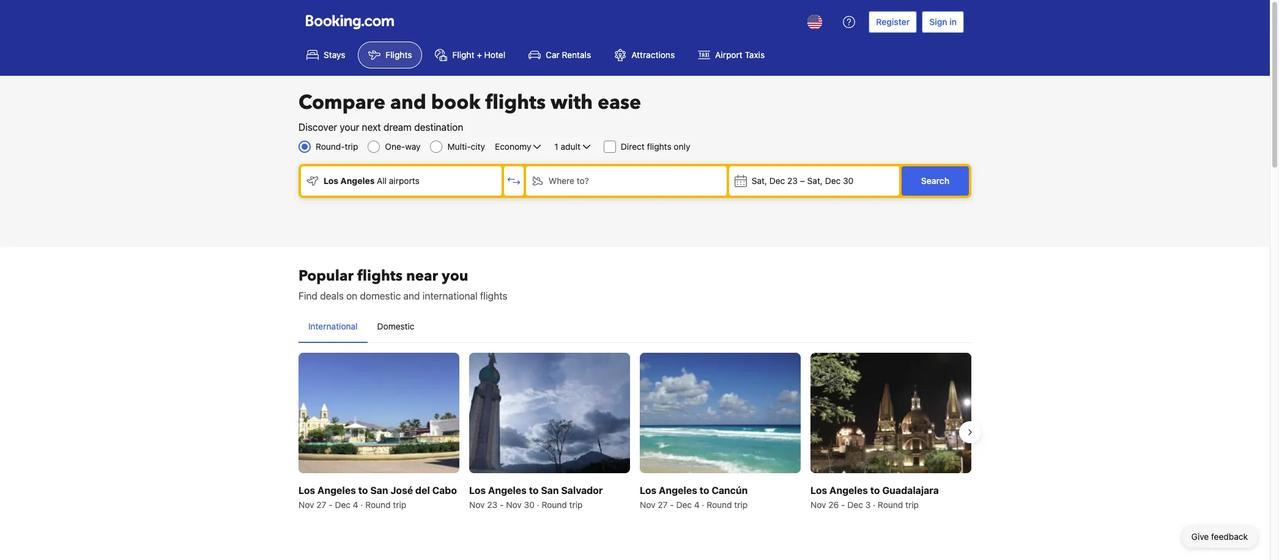 Task type: describe. For each thing, give the bounding box(es) containing it.
where to?
[[549, 176, 589, 186]]

your
[[340, 122, 359, 133]]

san for josé
[[370, 485, 388, 496]]

popular flights near you find deals on domestic and international flights
[[298, 266, 507, 302]]

los angeles all airports
[[324, 176, 420, 186]]

domestic button
[[367, 311, 424, 343]]

- inside los angeles to cancún nov 27 - dec 4 · round trip
[[670, 500, 674, 510]]

all
[[377, 176, 387, 186]]

region containing los angeles to san josé del cabo
[[289, 348, 981, 516]]

with
[[551, 89, 593, 116]]

angeles for los angeles to cancún
[[659, 485, 697, 496]]

domestic
[[360, 291, 401, 302]]

deals
[[320, 291, 344, 302]]

angeles for los angeles to san salvador
[[488, 485, 527, 496]]

international
[[422, 291, 477, 302]]

popular
[[298, 266, 354, 286]]

salvador
[[561, 485, 603, 496]]

nov inside los angeles to cancún nov 27 - dec 4 · round trip
[[640, 500, 655, 510]]

· inside los angeles to san salvador nov 23 - nov 30 · round trip
[[537, 500, 539, 510]]

- inside los angeles to san josé del cabo nov 27 - dec 4 · round trip
[[329, 500, 333, 510]]

compare
[[298, 89, 385, 116]]

where to? button
[[526, 166, 726, 196]]

26
[[828, 500, 839, 510]]

round inside los angeles to san salvador nov 23 - nov 30 · round trip
[[542, 500, 567, 510]]

destination
[[414, 122, 463, 133]]

los angeles to cancún nov 27 - dec 4 · round trip
[[640, 485, 748, 510]]

3
[[865, 500, 871, 510]]

round inside los angeles to guadalajara nov 26 - dec 3 · round trip
[[878, 500, 903, 510]]

· inside los angeles to guadalajara nov 26 - dec 3 · round trip
[[873, 500, 875, 510]]

los for los angeles to guadalajara
[[810, 485, 827, 496]]

attractions
[[631, 50, 675, 60]]

· inside los angeles to san josé del cabo nov 27 - dec 4 · round trip
[[361, 500, 363, 510]]

international
[[308, 321, 358, 332]]

1
[[554, 141, 558, 152]]

dec inside los angeles to guadalajara nov 26 - dec 3 · round trip
[[847, 500, 863, 510]]

1 adult button
[[553, 139, 594, 154]]

· inside los angeles to cancún nov 27 - dec 4 · round trip
[[702, 500, 704, 510]]

los for los angeles to cancún
[[640, 485, 656, 496]]

stays link
[[296, 42, 356, 69]]

to for del
[[358, 485, 368, 496]]

taxis
[[745, 50, 765, 60]]

san for salvador
[[541, 485, 559, 496]]

flight + hotel link
[[425, 42, 516, 69]]

round-
[[316, 141, 345, 152]]

airports
[[389, 176, 420, 186]]

in
[[949, 17, 957, 27]]

flights right the international
[[480, 291, 507, 302]]

flight
[[452, 50, 474, 60]]

give feedback button
[[1182, 526, 1258, 548]]

you
[[442, 266, 468, 286]]

register link
[[869, 11, 917, 33]]

30 inside los angeles to san salvador nov 23 - nov 30 · round trip
[[524, 500, 535, 510]]

cancún
[[712, 485, 748, 496]]

flight + hotel
[[452, 50, 505, 60]]

multi-
[[447, 141, 471, 152]]

los angeles to san josé del cabo nov 27 - dec 4 · round trip
[[298, 485, 457, 510]]

book
[[431, 89, 480, 116]]

josé
[[390, 485, 413, 496]]

tab list containing international
[[298, 311, 971, 344]]

flights
[[386, 50, 412, 60]]

car rentals link
[[518, 42, 601, 69]]

trip down your
[[345, 141, 358, 152]]

los angeles to san josé del cabo image
[[298, 353, 459, 474]]

and inside popular flights near you find deals on domestic and international flights
[[403, 291, 420, 302]]

del
[[415, 485, 430, 496]]

city
[[471, 141, 485, 152]]

3 nov from the left
[[506, 500, 522, 510]]

trip inside los angeles to guadalajara nov 26 - dec 3 · round trip
[[905, 500, 919, 510]]

domestic
[[377, 321, 414, 332]]

los angeles to cancún image
[[640, 353, 801, 474]]

give
[[1191, 532, 1209, 542]]

angeles for los angeles to guadalajara
[[829, 485, 868, 496]]

4 inside los angeles to san josé del cabo nov 27 - dec 4 · round trip
[[353, 500, 358, 510]]

dec inside los angeles to san josé del cabo nov 27 - dec 4 · round trip
[[335, 500, 351, 510]]

flights up domestic
[[357, 266, 403, 286]]

- inside los angeles to guadalajara nov 26 - dec 3 · round trip
[[841, 500, 845, 510]]

23 inside popup button
[[787, 176, 798, 186]]

register
[[876, 17, 910, 27]]

round inside los angeles to san josé del cabo nov 27 - dec 4 · round trip
[[365, 500, 391, 510]]

feedback
[[1211, 532, 1248, 542]]

los angeles to guadalajara nov 26 - dec 3 · round trip
[[810, 485, 939, 510]]

direct
[[621, 141, 645, 152]]

on
[[346, 291, 357, 302]]



Task type: vqa. For each thing, say whether or not it's contained in the screenshot.
'-' within Los Angeles To San José Del Cabo Nov 27 - Dec 4 · Round Trip
yes



Task type: locate. For each thing, give the bounding box(es) containing it.
one-way
[[385, 141, 421, 152]]

way
[[405, 141, 421, 152]]

flights inside compare and book flights with ease discover your next dream destination
[[485, 89, 546, 116]]

3 round from the left
[[707, 500, 732, 510]]

1 adult
[[554, 141, 580, 152]]

round-trip
[[316, 141, 358, 152]]

trip down cancún
[[734, 500, 748, 510]]

2 · from the left
[[537, 500, 539, 510]]

1 vertical spatial 23
[[487, 500, 497, 510]]

round down cancún
[[707, 500, 732, 510]]

flights link
[[358, 42, 422, 69]]

flights
[[485, 89, 546, 116], [647, 141, 671, 152], [357, 266, 403, 286], [480, 291, 507, 302]]

trip inside los angeles to cancún nov 27 - dec 4 · round trip
[[734, 500, 748, 510]]

round down salvador on the left bottom
[[542, 500, 567, 510]]

adult
[[561, 141, 580, 152]]

flights up economy
[[485, 89, 546, 116]]

1 horizontal spatial sat,
[[807, 176, 823, 186]]

27
[[316, 500, 326, 510], [658, 500, 668, 510]]

4 · from the left
[[873, 500, 875, 510]]

4 nov from the left
[[640, 500, 655, 510]]

0 horizontal spatial 27
[[316, 500, 326, 510]]

2 - from the left
[[500, 500, 504, 510]]

los for los angeles to san salvador
[[469, 485, 486, 496]]

sign in link
[[922, 11, 964, 33]]

1 vertical spatial and
[[403, 291, 420, 302]]

0 vertical spatial and
[[390, 89, 426, 116]]

0 horizontal spatial 23
[[487, 500, 497, 510]]

1 horizontal spatial 4
[[694, 500, 700, 510]]

30 inside popup button
[[843, 176, 854, 186]]

2 4 from the left
[[694, 500, 700, 510]]

2 round from the left
[[542, 500, 567, 510]]

0 horizontal spatial sat,
[[752, 176, 767, 186]]

0 vertical spatial 23
[[787, 176, 798, 186]]

to left cancún
[[700, 485, 709, 496]]

los for los angeles
[[324, 176, 338, 186]]

trip inside los angeles to san josé del cabo nov 27 - dec 4 · round trip
[[393, 500, 406, 510]]

san left josé
[[370, 485, 388, 496]]

sat, dec 23 – sat, dec 30 button
[[729, 166, 899, 196]]

trip down josé
[[393, 500, 406, 510]]

airport
[[715, 50, 742, 60]]

los
[[324, 176, 338, 186], [298, 485, 315, 496], [469, 485, 486, 496], [640, 485, 656, 496], [810, 485, 827, 496]]

sat, left – on the top right
[[752, 176, 767, 186]]

30
[[843, 176, 854, 186], [524, 500, 535, 510]]

tab list
[[298, 311, 971, 344]]

and
[[390, 89, 426, 116], [403, 291, 420, 302]]

dream
[[383, 122, 412, 133]]

1 horizontal spatial 27
[[658, 500, 668, 510]]

search button
[[902, 166, 969, 196]]

–
[[800, 176, 805, 186]]

0 horizontal spatial 4
[[353, 500, 358, 510]]

23 inside los angeles to san salvador nov 23 - nov 30 · round trip
[[487, 500, 497, 510]]

0 horizontal spatial san
[[370, 485, 388, 496]]

0 horizontal spatial 30
[[524, 500, 535, 510]]

los inside los angeles to san salvador nov 23 - nov 30 · round trip
[[469, 485, 486, 496]]

to for nov
[[529, 485, 539, 496]]

2 nov from the left
[[469, 500, 485, 510]]

give feedback
[[1191, 532, 1248, 542]]

to inside los angeles to cancún nov 27 - dec 4 · round trip
[[700, 485, 709, 496]]

sign
[[929, 17, 947, 27]]

to
[[358, 485, 368, 496], [529, 485, 539, 496], [700, 485, 709, 496], [870, 485, 880, 496]]

region
[[289, 348, 981, 516]]

nov inside los angeles to guadalajara nov 26 - dec 3 · round trip
[[810, 500, 826, 510]]

cabo
[[432, 485, 457, 496]]

san left salvador on the left bottom
[[541, 485, 559, 496]]

los angeles to san salvador image
[[469, 353, 630, 474]]

round down josé
[[365, 500, 391, 510]]

+
[[477, 50, 482, 60]]

3 to from the left
[[700, 485, 709, 496]]

angeles for los angeles
[[340, 176, 375, 186]]

to for 27
[[700, 485, 709, 496]]

1 vertical spatial 30
[[524, 500, 535, 510]]

compare and book flights with ease discover your next dream destination
[[298, 89, 641, 133]]

angeles inside los angeles to san josé del cabo nov 27 - dec 4 · round trip
[[317, 485, 356, 496]]

2 27 from the left
[[658, 500, 668, 510]]

search
[[921, 176, 949, 186]]

1 horizontal spatial san
[[541, 485, 559, 496]]

trip inside los angeles to san salvador nov 23 - nov 30 · round trip
[[569, 500, 583, 510]]

multi-city
[[447, 141, 485, 152]]

1 to from the left
[[358, 485, 368, 496]]

one-
[[385, 141, 405, 152]]

international button
[[298, 311, 367, 343]]

and inside compare and book flights with ease discover your next dream destination
[[390, 89, 426, 116]]

booking.com logo image
[[306, 14, 394, 29], [306, 14, 394, 29]]

flights left only
[[647, 141, 671, 152]]

2 san from the left
[[541, 485, 559, 496]]

nov inside los angeles to san josé del cabo nov 27 - dec 4 · round trip
[[298, 500, 314, 510]]

1 horizontal spatial 30
[[843, 176, 854, 186]]

dec inside los angeles to cancún nov 27 - dec 4 · round trip
[[676, 500, 692, 510]]

stays
[[324, 50, 345, 60]]

near
[[406, 266, 438, 286]]

27 inside los angeles to cancún nov 27 - dec 4 · round trip
[[658, 500, 668, 510]]

only
[[674, 141, 690, 152]]

next
[[362, 122, 381, 133]]

angeles
[[340, 176, 375, 186], [317, 485, 356, 496], [488, 485, 527, 496], [659, 485, 697, 496], [829, 485, 868, 496]]

angeles inside los angeles to san salvador nov 23 - nov 30 · round trip
[[488, 485, 527, 496]]

to up the 3
[[870, 485, 880, 496]]

to?
[[577, 176, 589, 186]]

to left josé
[[358, 485, 368, 496]]

ease
[[598, 89, 641, 116]]

airport taxis link
[[688, 42, 775, 69]]

1 - from the left
[[329, 500, 333, 510]]

to inside los angeles to san salvador nov 23 - nov 30 · round trip
[[529, 485, 539, 496]]

angeles inside los angeles to guadalajara nov 26 - dec 3 · round trip
[[829, 485, 868, 496]]

4 - from the left
[[841, 500, 845, 510]]

los inside los angeles to san josé del cabo nov 27 - dec 4 · round trip
[[298, 485, 315, 496]]

4 to from the left
[[870, 485, 880, 496]]

and up dream
[[390, 89, 426, 116]]

los angeles to san salvador nov 23 - nov 30 · round trip
[[469, 485, 603, 510]]

attractions link
[[604, 42, 685, 69]]

0 vertical spatial 30
[[843, 176, 854, 186]]

23
[[787, 176, 798, 186], [487, 500, 497, 510]]

1 · from the left
[[361, 500, 363, 510]]

where
[[549, 176, 574, 186]]

to inside los angeles to san josé del cabo nov 27 - dec 4 · round trip
[[358, 485, 368, 496]]

sat, right – on the top right
[[807, 176, 823, 186]]

-
[[329, 500, 333, 510], [500, 500, 504, 510], [670, 500, 674, 510], [841, 500, 845, 510]]

car
[[546, 50, 560, 60]]

direct flights only
[[621, 141, 690, 152]]

sign in
[[929, 17, 957, 27]]

los inside los angeles to cancún nov 27 - dec 4 · round trip
[[640, 485, 656, 496]]

4 inside los angeles to cancún nov 27 - dec 4 · round trip
[[694, 500, 700, 510]]

27 inside los angeles to san josé del cabo nov 27 - dec 4 · round trip
[[316, 500, 326, 510]]

dec
[[769, 176, 785, 186], [825, 176, 841, 186], [335, 500, 351, 510], [676, 500, 692, 510], [847, 500, 863, 510]]

angeles inside los angeles to cancún nov 27 - dec 4 · round trip
[[659, 485, 697, 496]]

1 horizontal spatial 23
[[787, 176, 798, 186]]

car rentals
[[546, 50, 591, 60]]

to inside los angeles to guadalajara nov 26 - dec 3 · round trip
[[870, 485, 880, 496]]

5 nov from the left
[[810, 500, 826, 510]]

guadalajara
[[882, 485, 939, 496]]

san inside los angeles to san josé del cabo nov 27 - dec 4 · round trip
[[370, 485, 388, 496]]

1 nov from the left
[[298, 500, 314, 510]]

2 sat, from the left
[[807, 176, 823, 186]]

and down near
[[403, 291, 420, 302]]

sat, dec 23 – sat, dec 30
[[752, 176, 854, 186]]

los angeles to guadalajara image
[[810, 353, 971, 474]]

round right the 3
[[878, 500, 903, 510]]

round inside los angeles to cancún nov 27 - dec 4 · round trip
[[707, 500, 732, 510]]

discover
[[298, 122, 337, 133]]

sat,
[[752, 176, 767, 186], [807, 176, 823, 186]]

trip down salvador on the left bottom
[[569, 500, 583, 510]]

1 round from the left
[[365, 500, 391, 510]]

angeles for los angeles to san josé del cabo
[[317, 485, 356, 496]]

round
[[365, 500, 391, 510], [542, 500, 567, 510], [707, 500, 732, 510], [878, 500, 903, 510]]

to for 26
[[870, 485, 880, 496]]

4
[[353, 500, 358, 510], [694, 500, 700, 510]]

hotel
[[484, 50, 505, 60]]

4 round from the left
[[878, 500, 903, 510]]

economy
[[495, 141, 531, 152]]

1 27 from the left
[[316, 500, 326, 510]]

san inside los angeles to san salvador nov 23 - nov 30 · round trip
[[541, 485, 559, 496]]

1 sat, from the left
[[752, 176, 767, 186]]

find
[[298, 291, 317, 302]]

to left salvador on the left bottom
[[529, 485, 539, 496]]

nov
[[298, 500, 314, 510], [469, 500, 485, 510], [506, 500, 522, 510], [640, 500, 655, 510], [810, 500, 826, 510]]

1 4 from the left
[[353, 500, 358, 510]]

1 san from the left
[[370, 485, 388, 496]]

2 to from the left
[[529, 485, 539, 496]]

rentals
[[562, 50, 591, 60]]

3 - from the left
[[670, 500, 674, 510]]

- inside los angeles to san salvador nov 23 - nov 30 · round trip
[[500, 500, 504, 510]]

los inside los angeles to guadalajara nov 26 - dec 3 · round trip
[[810, 485, 827, 496]]

los for los angeles to san josé del cabo
[[298, 485, 315, 496]]

trip
[[345, 141, 358, 152], [393, 500, 406, 510], [569, 500, 583, 510], [734, 500, 748, 510], [905, 500, 919, 510]]

trip down guadalajara
[[905, 500, 919, 510]]

airport taxis
[[715, 50, 765, 60]]

3 · from the left
[[702, 500, 704, 510]]



